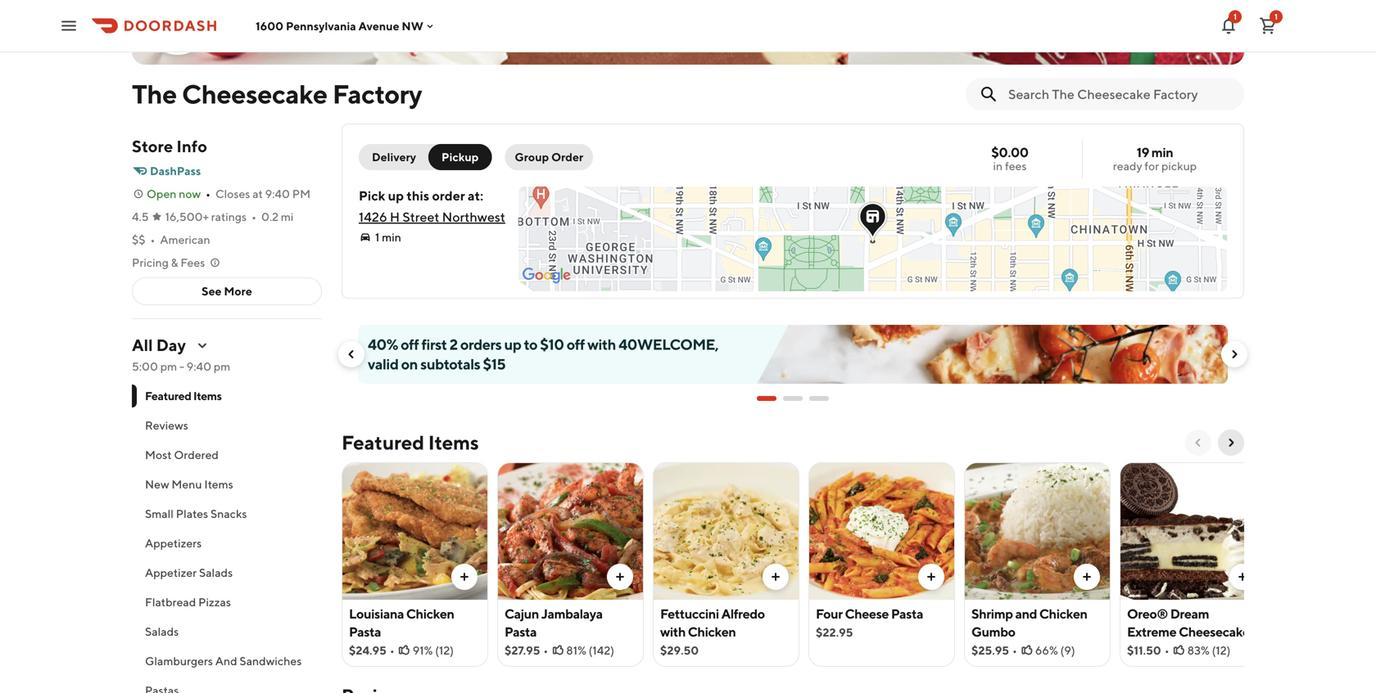 Task type: describe. For each thing, give the bounding box(es) containing it.
shrimp
[[972, 607, 1013, 622]]

salads inside salads "button"
[[145, 625, 179, 639]]

• left 0.2 at the top
[[252, 210, 256, 224]]

fees
[[1005, 159, 1027, 173]]

reviews
[[145, 419, 188, 433]]

$24.95
[[349, 644, 387, 658]]

street
[[403, 209, 439, 225]]

pasta for four cheese pasta $22.95
[[891, 607, 923, 622]]

appetizer
[[145, 566, 197, 580]]

appetizers
[[145, 537, 202, 550]]

subtotals
[[420, 356, 480, 373]]

9:40 for pm
[[265, 187, 290, 201]]

add item to cart image for fettuccini alfredo with chicken
[[769, 571, 782, 584]]

&
[[171, 256, 178, 270]]

up inside 40% off first 2 orders up to $10 off with 40welcome, valid on subtotals $15
[[504, 336, 521, 353]]

19
[[1137, 145, 1149, 160]]

items inside new menu items button
[[204, 478, 233, 491]]

1 pm from the left
[[160, 360, 177, 374]]

open
[[147, 187, 176, 201]]

and
[[215, 655, 237, 668]]

add item to cart image
[[1080, 571, 1094, 584]]

1600 pennsylvania avenue nw button
[[256, 19, 436, 33]]

add item to cart image for oreo® dream extreme cheesecake
[[1236, 571, 1249, 584]]

glamburgers
[[145, 655, 213, 668]]

fettuccini alfredo with chicken image
[[654, 463, 799, 600]]

cajun
[[505, 607, 539, 622]]

40%
[[368, 336, 398, 353]]

shrimp and chicken gumbo image
[[965, 463, 1110, 600]]

louisiana chicken pasta image
[[342, 463, 487, 600]]

store
[[132, 137, 173, 156]]

factory
[[332, 79, 422, 109]]

$10
[[540, 336, 564, 353]]

avenue
[[359, 19, 399, 33]]

cheesecake inside oreo® dream extreme cheesecake
[[1179, 625, 1250, 640]]

1600 pennsylvania avenue nw
[[256, 19, 423, 33]]

to
[[524, 336, 537, 353]]

all day
[[132, 336, 186, 355]]

1 button
[[1252, 9, 1284, 42]]

appetizers button
[[132, 529, 322, 559]]

cheese
[[845, 607, 889, 622]]

oreo® dream extreme cheesecake
[[1127, 607, 1250, 640]]

19 min ready for pickup
[[1113, 145, 1197, 173]]

$$ • american
[[132, 233, 210, 247]]

chicken inside shrimp and chicken gumbo
[[1039, 607, 1088, 622]]

Pickup radio
[[428, 144, 492, 170]]

• right '$$'
[[150, 233, 155, 247]]

with inside 40% off first 2 orders up to $10 off with 40welcome, valid on subtotals $15
[[587, 336, 616, 353]]

featured items heading
[[342, 430, 479, 456]]

83% (12)
[[1187, 644, 1231, 658]]

chicken inside fettuccini alfredo with chicken $29.50
[[688, 625, 736, 640]]

1426 h street northwest link
[[359, 209, 505, 225]]

group order
[[515, 150, 583, 164]]

91% (12)
[[413, 644, 454, 658]]

h
[[390, 209, 400, 225]]

on
[[401, 356, 418, 373]]

now
[[179, 187, 201, 201]]

• closes at 9:40 pm
[[206, 187, 311, 201]]

most ordered
[[145, 448, 219, 462]]

min for 19
[[1152, 145, 1173, 160]]

salads button
[[132, 618, 322, 647]]

dashpass
[[150, 164, 201, 178]]

$11.50
[[1127, 644, 1161, 658]]

the cheesecake factory
[[132, 79, 422, 109]]

featured inside heading
[[342, 431, 424, 455]]

day
[[156, 336, 186, 355]]

1600
[[256, 19, 284, 33]]

• right "$25.95"
[[1012, 644, 1017, 658]]

jambalaya
[[541, 607, 603, 622]]

first
[[421, 336, 447, 353]]

ratings
[[211, 210, 247, 224]]

pickup
[[442, 150, 479, 164]]

0 horizontal spatial 1
[[375, 231, 380, 244]]

more
[[224, 285, 252, 298]]

american
[[160, 233, 210, 247]]

reviews button
[[132, 411, 322, 441]]

fettuccini
[[660, 607, 719, 622]]

alfredo
[[721, 607, 765, 622]]

new menu items button
[[132, 470, 322, 500]]

pizzas
[[198, 596, 231, 609]]

2
[[450, 336, 458, 353]]

oreo® dream extreme cheesecake image
[[1121, 463, 1266, 600]]

add item to cart image for four cheese pasta
[[925, 571, 938, 584]]

16,500+
[[165, 210, 209, 224]]

ordered
[[174, 448, 219, 462]]

$27.95
[[505, 644, 540, 658]]

0 vertical spatial items
[[193, 390, 222, 403]]

pick
[[359, 188, 385, 204]]

louisiana
[[349, 607, 404, 622]]

oreo®
[[1127, 607, 1168, 622]]

open now
[[147, 187, 201, 201]]

16,500+ ratings •
[[165, 210, 256, 224]]

pick up this order at: 1426 h street northwest
[[359, 188, 505, 225]]

new
[[145, 478, 169, 491]]

small plates snacks button
[[132, 500, 322, 529]]

(12) for oreo® dream extreme cheesecake
[[1212, 644, 1231, 658]]

pm
[[292, 187, 311, 201]]

sandwiches
[[240, 655, 302, 668]]

ready
[[1113, 159, 1142, 173]]



Task type: vqa. For each thing, say whether or not it's contained in the screenshot.
All
yes



Task type: locate. For each thing, give the bounding box(es) containing it.
mi
[[281, 210, 294, 224]]

$22.95
[[816, 626, 853, 640]]

featured items down -
[[145, 390, 222, 403]]

cajun jambalaya pasta image
[[498, 463, 643, 600]]

open menu image
[[59, 16, 79, 36]]

salads up pizzas
[[199, 566, 233, 580]]

1 for 1 items, open order cart icon
[[1275, 12, 1278, 21]]

featured up reviews
[[145, 390, 191, 403]]

5 add item to cart image from the left
[[1236, 571, 1249, 584]]

add item to cart image for cajun jambalaya pasta
[[614, 571, 627, 584]]

0.2 mi
[[261, 210, 294, 224]]

2 (12) from the left
[[1212, 644, 1231, 658]]

the cheesecake factory image
[[147, 0, 209, 53]]

0 horizontal spatial salads
[[145, 625, 179, 639]]

four cheese pasta image
[[809, 463, 954, 600]]

nw
[[402, 19, 423, 33]]

up left to
[[504, 336, 521, 353]]

1 horizontal spatial with
[[660, 625, 686, 640]]

0 horizontal spatial 9:40
[[187, 360, 211, 374]]

items up reviews button
[[193, 390, 222, 403]]

40% off first 2 orders up to $10 off with 40welcome, valid on subtotals $15
[[368, 336, 719, 373]]

cajun jambalaya pasta
[[505, 607, 603, 640]]

pasta for louisiana chicken pasta
[[349, 625, 381, 640]]

1 (12) from the left
[[435, 644, 454, 658]]

pasta inside four cheese pasta $22.95
[[891, 607, 923, 622]]

store info
[[132, 137, 207, 156]]

fettuccini alfredo with chicken $29.50
[[660, 607, 765, 658]]

extreme
[[1127, 625, 1177, 640]]

glamburgers and sandwiches
[[145, 655, 302, 668]]

pasta
[[891, 607, 923, 622], [349, 625, 381, 640], [505, 625, 537, 640]]

for
[[1145, 159, 1159, 173]]

plates
[[176, 507, 208, 521]]

chicken down fettuccini
[[688, 625, 736, 640]]

1 items, open order cart image
[[1258, 16, 1278, 36]]

1 horizontal spatial min
[[1152, 145, 1173, 160]]

0 horizontal spatial up
[[388, 188, 404, 204]]

1 horizontal spatial 9:40
[[265, 187, 290, 201]]

(12)
[[435, 644, 454, 658], [1212, 644, 1231, 658]]

1 horizontal spatial salads
[[199, 566, 233, 580]]

81%
[[566, 644, 586, 658]]

1 vertical spatial next button of carousel image
[[1225, 437, 1238, 450]]

select promotional banner element
[[757, 384, 829, 414]]

4 add item to cart image from the left
[[925, 571, 938, 584]]

group order button
[[505, 144, 593, 170]]

(12) for louisiana chicken pasta
[[435, 644, 454, 658]]

see more
[[202, 285, 252, 298]]

pickup
[[1162, 159, 1197, 173]]

items down most ordered button at the left
[[204, 478, 233, 491]]

1 horizontal spatial pm
[[214, 360, 230, 374]]

1 horizontal spatial (12)
[[1212, 644, 1231, 658]]

(12) right 83%
[[1212, 644, 1231, 658]]

northwest
[[442, 209, 505, 225]]

• right the $27.95
[[543, 644, 548, 658]]

pm right -
[[214, 360, 230, 374]]

menus image
[[196, 339, 209, 352]]

1 horizontal spatial featured
[[342, 431, 424, 455]]

1 vertical spatial 9:40
[[187, 360, 211, 374]]

in
[[993, 159, 1003, 173]]

-
[[179, 360, 184, 374]]

1 vertical spatial featured items
[[342, 431, 479, 455]]

map region
[[400, 39, 1239, 459]]

powered by google image
[[523, 268, 571, 284]]

(142)
[[589, 644, 614, 658]]

orders
[[460, 336, 502, 353]]

2 horizontal spatial pasta
[[891, 607, 923, 622]]

up up h
[[388, 188, 404, 204]]

with right $10
[[587, 336, 616, 353]]

four cheese pasta $22.95
[[816, 607, 923, 640]]

flatbread pizzas
[[145, 596, 231, 609]]

off up the on
[[401, 336, 419, 353]]

shrimp and chicken gumbo
[[972, 607, 1088, 640]]

4.5
[[132, 210, 149, 224]]

(12) right 91%
[[435, 644, 454, 658]]

min inside 19 min ready for pickup
[[1152, 145, 1173, 160]]

0 horizontal spatial featured
[[145, 390, 191, 403]]

1 down 1426 on the left top
[[375, 231, 380, 244]]

$15
[[483, 356, 506, 373]]

1 horizontal spatial up
[[504, 336, 521, 353]]

min down h
[[382, 231, 401, 244]]

featured items
[[145, 390, 222, 403], [342, 431, 479, 455]]

1 vertical spatial featured
[[342, 431, 424, 455]]

0 horizontal spatial with
[[587, 336, 616, 353]]

0 horizontal spatial cheesecake
[[182, 79, 327, 109]]

appetizer salads
[[145, 566, 233, 580]]

with up $29.50
[[660, 625, 686, 640]]

1 horizontal spatial cheesecake
[[1179, 625, 1250, 640]]

Item Search search field
[[1008, 85, 1231, 103]]

91%
[[413, 644, 433, 658]]

0 vertical spatial next button of carousel image
[[1228, 348, 1241, 361]]

salads down flatbread
[[145, 625, 179, 639]]

1 horizontal spatial off
[[567, 336, 585, 353]]

chicken inside louisiana chicken pasta
[[406, 607, 454, 622]]

0 horizontal spatial featured items
[[145, 390, 222, 403]]

chicken up (9)
[[1039, 607, 1088, 622]]

• right now
[[206, 187, 210, 201]]

previous button of carousel image
[[345, 348, 358, 361]]

featured down valid
[[342, 431, 424, 455]]

66%
[[1035, 644, 1058, 658]]

pricing & fees
[[132, 256, 205, 270]]

Delivery radio
[[359, 144, 439, 170]]

1 right notification bell 'image'
[[1275, 12, 1278, 21]]

1 horizontal spatial chicken
[[688, 625, 736, 640]]

order
[[432, 188, 465, 204]]

salads inside appetizer salads button
[[199, 566, 233, 580]]

add item to cart image for louisiana chicken pasta
[[458, 571, 471, 584]]

order methods option group
[[359, 144, 492, 170]]

9:40 right -
[[187, 360, 211, 374]]

0 horizontal spatial pasta
[[349, 625, 381, 640]]

pasta down cajun
[[505, 625, 537, 640]]

pasta inside louisiana chicken pasta
[[349, 625, 381, 640]]

2 add item to cart image from the left
[[614, 571, 627, 584]]

order
[[551, 150, 583, 164]]

add item to cart image
[[458, 571, 471, 584], [614, 571, 627, 584], [769, 571, 782, 584], [925, 571, 938, 584], [1236, 571, 1249, 584]]

pasta up "$24.95"
[[349, 625, 381, 640]]

chicken up 91% (12)
[[406, 607, 454, 622]]

0 vertical spatial up
[[388, 188, 404, 204]]

2 pm from the left
[[214, 360, 230, 374]]

small plates snacks
[[145, 507, 247, 521]]

featured
[[145, 390, 191, 403], [342, 431, 424, 455]]

9:40
[[265, 187, 290, 201], [187, 360, 211, 374]]

1 horizontal spatial featured items
[[342, 431, 479, 455]]

previous button of carousel image
[[1192, 437, 1205, 450]]

cheesecake up 83% (12)
[[1179, 625, 1250, 640]]

pasta for cajun jambalaya pasta
[[505, 625, 537, 640]]

1 vertical spatial up
[[504, 336, 521, 353]]

2 vertical spatial items
[[204, 478, 233, 491]]

items down the subtotals
[[428, 431, 479, 455]]

1 vertical spatial min
[[382, 231, 401, 244]]

closes
[[215, 187, 250, 201]]

flatbread
[[145, 596, 196, 609]]

0 vertical spatial min
[[1152, 145, 1173, 160]]

2 horizontal spatial 1
[[1275, 12, 1278, 21]]

this
[[407, 188, 429, 204]]

pasta inside "cajun jambalaya pasta"
[[505, 625, 537, 640]]

0 horizontal spatial min
[[382, 231, 401, 244]]

0 vertical spatial featured
[[145, 390, 191, 403]]

all
[[132, 336, 153, 355]]

0 vertical spatial 9:40
[[265, 187, 290, 201]]

9:40 right at
[[265, 187, 290, 201]]

1 horizontal spatial pasta
[[505, 625, 537, 640]]

40welcome,
[[619, 336, 719, 353]]

featured items down the on
[[342, 431, 479, 455]]

1
[[1234, 12, 1237, 21], [1275, 12, 1278, 21], [375, 231, 380, 244]]

1 off from the left
[[401, 336, 419, 353]]

up inside pick up this order at: 1426 h street northwest
[[388, 188, 404, 204]]

5:00
[[132, 360, 158, 374]]

9:40 for pm
[[187, 360, 211, 374]]

next button of carousel image
[[1228, 348, 1241, 361], [1225, 437, 1238, 450]]

louisiana chicken pasta
[[349, 607, 454, 640]]

1 vertical spatial cheesecake
[[1179, 625, 1250, 640]]

$$
[[132, 233, 145, 247]]

1 min
[[375, 231, 401, 244]]

pasta right the cheese
[[891, 607, 923, 622]]

min right 19 at the top
[[1152, 145, 1173, 160]]

• right $11.50
[[1165, 644, 1169, 658]]

1 for notification bell 'image'
[[1234, 12, 1237, 21]]

1 left 1 button
[[1234, 12, 1237, 21]]

0 vertical spatial salads
[[199, 566, 233, 580]]

0 vertical spatial cheesecake
[[182, 79, 327, 109]]

fees
[[181, 256, 205, 270]]

• right "$24.95"
[[390, 644, 395, 658]]

off right $10
[[567, 336, 585, 353]]

items inside featured items heading
[[428, 431, 479, 455]]

2 off from the left
[[567, 336, 585, 353]]

1 add item to cart image from the left
[[458, 571, 471, 584]]

2 horizontal spatial chicken
[[1039, 607, 1088, 622]]

four
[[816, 607, 843, 622]]

cheesecake down 1600
[[182, 79, 327, 109]]

0 vertical spatial with
[[587, 336, 616, 353]]

notification bell image
[[1219, 16, 1239, 36]]

1 horizontal spatial 1
[[1234, 12, 1237, 21]]

pm
[[160, 360, 177, 374], [214, 360, 230, 374]]

at:
[[468, 188, 483, 204]]

$29.50
[[660, 644, 699, 658]]

valid
[[368, 356, 399, 373]]

min for 1
[[382, 231, 401, 244]]

pricing & fees button
[[132, 255, 221, 271]]

1 vertical spatial salads
[[145, 625, 179, 639]]

0 horizontal spatial pm
[[160, 360, 177, 374]]

up
[[388, 188, 404, 204], [504, 336, 521, 353]]

$0.00
[[991, 145, 1029, 160]]

at
[[252, 187, 263, 201]]

1 inside button
[[1275, 12, 1278, 21]]

new menu items
[[145, 478, 233, 491]]

0 horizontal spatial (12)
[[435, 644, 454, 658]]

1 vertical spatial items
[[428, 431, 479, 455]]

see more button
[[133, 279, 321, 305]]

(9)
[[1060, 644, 1075, 658]]

0 horizontal spatial chicken
[[406, 607, 454, 622]]

0.2
[[261, 210, 279, 224]]

snacks
[[210, 507, 247, 521]]

0 vertical spatial featured items
[[145, 390, 222, 403]]

dream
[[1170, 607, 1209, 622]]

with inside fettuccini alfredo with chicken $29.50
[[660, 625, 686, 640]]

flatbread pizzas button
[[132, 588, 322, 618]]

1 vertical spatial with
[[660, 625, 686, 640]]

appetizer salads button
[[132, 559, 322, 588]]

83%
[[1187, 644, 1210, 658]]

pm left -
[[160, 360, 177, 374]]

3 add item to cart image from the left
[[769, 571, 782, 584]]

0 horizontal spatial off
[[401, 336, 419, 353]]

small
[[145, 507, 174, 521]]

5:00 pm - 9:40 pm
[[132, 360, 230, 374]]

$0.00 in fees
[[991, 145, 1029, 173]]



